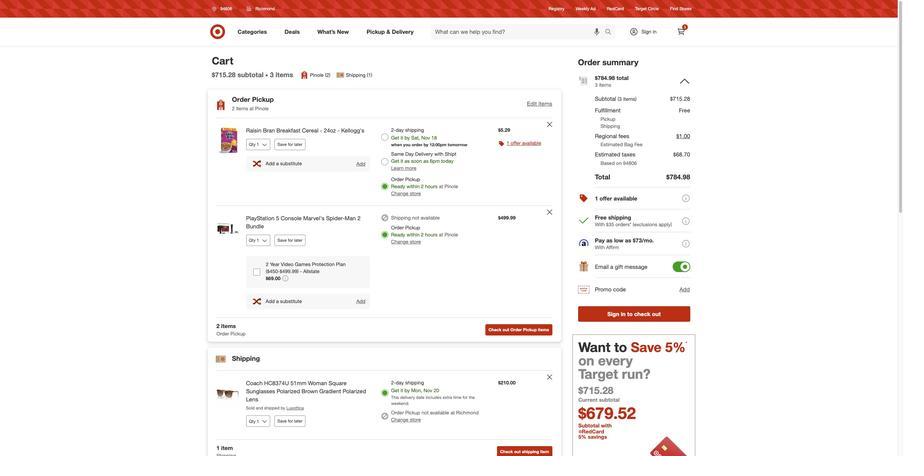 Task type: locate. For each thing, give the bounding box(es) containing it.
cart item ready to fulfill group
[[208, 118, 561, 206], [208, 206, 561, 318], [208, 371, 561, 440]]

subtotal up 5% savings
[[579, 423, 600, 430]]

2 horizontal spatial $715.28
[[670, 95, 691, 103]]

hours for 2nd change store "button" from the bottom
[[425, 232, 438, 238]]

by right shipped
[[281, 406, 285, 411]]

2 substitute from the top
[[280, 299, 302, 305]]

$784.98 for $784.98 total 3 items
[[595, 74, 615, 81]]

2 vertical spatial change store button
[[391, 417, 421, 424]]

with up savings
[[601, 423, 612, 430]]

out for items
[[503, 327, 509, 333]]

order pickup ready within 2 hours at pinole change store down more
[[391, 176, 458, 197]]

not inside order pickup not available at richmond change store
[[422, 410, 429, 416]]

2 later from the top
[[294, 238, 303, 243]]

order pickup ready within 2 hours at pinole change store down the shipping not available
[[391, 225, 458, 245]]

change for third change store "button" from the bottom
[[391, 191, 409, 197]]

3 store from the top
[[410, 417, 421, 423]]

day inside 2-day shipping get it by sat, nov 18 when you order by 12:00pm tomorrow
[[396, 127, 404, 133]]

it up when
[[401, 135, 403, 141]]

target inside on every target run?
[[579, 366, 618, 383]]

get for raisin bran breakfast cereal - 24oz - kellogg's
[[391, 135, 399, 141]]

code
[[613, 286, 626, 293]]

3 cart item ready to fulfill group from the top
[[208, 371, 561, 440]]

- left 24oz
[[320, 127, 322, 134]]

2 hours from the top
[[425, 232, 438, 238]]

None radio
[[381, 134, 389, 141], [381, 158, 389, 166], [381, 134, 389, 141], [381, 158, 389, 166]]

1 horizontal spatial delivery
[[415, 151, 433, 157]]

estimated for estimated bag fee
[[601, 142, 623, 148]]

2 order pickup ready within 2 hours at pinole change store from the top
[[391, 225, 458, 245]]

edit items
[[527, 100, 553, 107]]

0 horizontal spatial with
[[435, 151, 444, 157]]

1 hours from the top
[[425, 184, 438, 190]]

order inside order pickup not available at richmond change store
[[391, 410, 404, 416]]

2 add a substitute from the top
[[266, 299, 302, 305]]

edit items button
[[527, 100, 553, 108]]

store up the shipping not available
[[410, 191, 421, 197]]

order
[[578, 57, 600, 67], [232, 95, 250, 104], [391, 176, 404, 182], [391, 225, 404, 231], [511, 327, 522, 333], [217, 331, 229, 337], [391, 410, 404, 416]]

save
[[278, 142, 287, 147], [278, 238, 287, 243], [631, 340, 662, 356], [278, 419, 287, 424]]

hours down 6pm
[[425, 184, 438, 190]]

on inside on every target run?
[[579, 353, 595, 369]]

0 vertical spatial save for later button
[[274, 139, 306, 150]]

1 vertical spatial delivery
[[415, 151, 433, 157]]

at
[[250, 106, 254, 112], [439, 184, 443, 190], [439, 232, 443, 238], [451, 410, 455, 416]]

1 substitute from the top
[[280, 161, 302, 167]]

nov left 20
[[424, 388, 433, 394]]

save for save for later button for console
[[278, 238, 287, 243]]

shipping inside 2-day shipping get it by mon, nov 20 this delivery date includes extra time for the weekend.
[[405, 380, 424, 386]]

1 vertical spatial target
[[579, 366, 618, 383]]

store down the shipping not available
[[410, 239, 421, 245]]

subtotal for subtotal with
[[579, 423, 600, 430]]

total
[[617, 74, 629, 81]]

2 vertical spatial save for later
[[278, 419, 303, 424]]

save for later down luxottica link
[[278, 419, 303, 424]]

2 horizontal spatial 1
[[595, 195, 598, 202]]

1 horizontal spatial -
[[320, 127, 322, 134]]

richmond inside order pickup not available at richmond change store
[[456, 410, 479, 416]]

3 it from the top
[[401, 388, 403, 394]]

1 vertical spatial in
[[621, 311, 626, 318]]

0 horizontal spatial not
[[412, 215, 419, 221]]

0 horizontal spatial free
[[595, 214, 607, 221]]

order pickup ready within 2 hours at pinole change store
[[391, 176, 458, 197], [391, 225, 458, 245]]

1 vertical spatial later
[[294, 238, 303, 243]]

richmond
[[255, 6, 275, 11], [456, 410, 479, 416]]

playstation 5 console marvel's spider-man 2 bundle link
[[246, 215, 370, 231]]

2 change from the top
[[391, 239, 409, 245]]

1 horizontal spatial $715.28
[[579, 385, 614, 397]]

1 vertical spatial save for later
[[278, 238, 303, 243]]

$784.98 down $68.70
[[667, 173, 691, 181]]

categories link
[[232, 24, 276, 40]]

$784.98 down order summary
[[595, 74, 615, 81]]

3 change store button from the top
[[391, 417, 421, 424]]

0 vertical spatial day
[[396, 127, 404, 133]]

soon
[[411, 158, 422, 164]]

0 vertical spatial later
[[294, 142, 303, 147]]

1 horizontal spatial 3
[[595, 82, 598, 88]]

to
[[628, 311, 633, 318], [614, 340, 627, 356]]

1 it from the top
[[401, 135, 403, 141]]

1 offer available button down '$5.29'
[[507, 140, 542, 147]]

0 horizontal spatial 1 offer available
[[507, 140, 542, 146]]

check out order pickup items button
[[486, 325, 553, 336]]

save for later button down console
[[274, 235, 306, 246]]

change down learn
[[391, 191, 409, 197]]

2 save for later from the top
[[278, 238, 303, 243]]

target circle link
[[635, 6, 659, 12]]

2 year video games protection plan ($450-$499.99) - allstate
[[266, 261, 346, 274]]

weekend.
[[391, 401, 409, 407]]

0 vertical spatial subtotal
[[595, 95, 616, 103]]

0 horizontal spatial out
[[503, 327, 509, 333]]

extra
[[443, 395, 452, 401]]

1 add a substitute from the top
[[266, 161, 302, 167]]

free inside 'free shipping with $35 orders* (exclusions apply)'
[[595, 214, 607, 221]]

date
[[416, 395, 425, 401]]

day inside 2-day shipping get it by mon, nov 20 this delivery date includes extra time for the weekend.
[[396, 380, 404, 386]]

sunglasses
[[246, 388, 275, 395]]

2 within from the top
[[407, 232, 420, 238]]

What can we help you find? suggestions appear below search field
[[431, 24, 607, 40]]

substitute for bottom add button
[[280, 299, 302, 305]]

nov left 18
[[421, 135, 430, 141]]

1 vertical spatial on
[[579, 353, 595, 369]]

order inside button
[[511, 327, 522, 333]]

$715.28
[[212, 71, 236, 79], [670, 95, 691, 103], [579, 385, 614, 397]]

pickup
[[367, 28, 385, 35], [252, 95, 274, 104], [601, 116, 616, 122], [405, 176, 420, 182], [405, 225, 420, 231], [523, 327, 537, 333], [231, 331, 246, 337], [405, 410, 420, 416]]

2 vertical spatial cart item ready to fulfill group
[[208, 371, 561, 440]]

- right 24oz
[[338, 127, 340, 134]]

shipping
[[346, 72, 366, 78], [601, 123, 620, 129], [391, 215, 411, 221], [232, 355, 260, 363]]

at inside order pickup not available at richmond change store
[[451, 410, 455, 416]]

(3
[[618, 96, 622, 102]]

store
[[410, 191, 421, 197], [410, 239, 421, 245], [410, 417, 421, 423]]

0 vertical spatial in
[[653, 29, 657, 35]]

at up raisin
[[250, 106, 254, 112]]

it inside same day delivery with shipt get it as soon as 6pm today learn more
[[401, 158, 403, 164]]

1 horizontal spatial item
[[541, 450, 549, 455]]

2 with from the top
[[595, 245, 605, 251]]

estimated taxes
[[595, 151, 636, 158]]

in down circle at the top of page
[[653, 29, 657, 35]]

shipping for shipping
[[232, 355, 260, 363]]

get inside 2-day shipping get it by sat, nov 18 when you order by 12:00pm tomorrow
[[391, 135, 399, 141]]

0 horizontal spatial on
[[579, 353, 595, 369]]

nov for raisin bran breakfast cereal - 24oz - kellogg's
[[421, 135, 430, 141]]

email a gift message
[[595, 264, 648, 271]]

1 vertical spatial subtotal
[[579, 423, 600, 430]]

richmond down the
[[456, 410, 479, 416]]

1 store pickup radio from the top
[[381, 183, 389, 190]]

2 save for later button from the top
[[274, 235, 306, 246]]

games
[[295, 261, 311, 267]]

0 vertical spatial add button
[[356, 160, 366, 167]]

get up this
[[391, 388, 399, 394]]

in for sign in
[[653, 29, 657, 35]]

2 2- from the top
[[391, 380, 396, 386]]

1 vertical spatial free
[[595, 214, 607, 221]]

to left check
[[628, 311, 633, 318]]

later down playstation 5 console marvel's spider-man 2 bundle
[[294, 238, 303, 243]]

subtotal
[[595, 95, 616, 103], [579, 423, 600, 430]]

day up when
[[396, 127, 404, 133]]

0 vertical spatial 94806
[[220, 6, 232, 11]]

1 vertical spatial subtotal
[[599, 397, 620, 404]]

1 horizontal spatial subtotal
[[599, 397, 620, 404]]

store down date
[[410, 417, 421, 423]]

0 vertical spatial 1 offer available
[[507, 140, 542, 146]]

1 day from the top
[[396, 127, 404, 133]]

subtotal right current
[[599, 397, 620, 404]]

1 vertical spatial change store button
[[391, 239, 421, 246]]

with
[[595, 222, 605, 228], [595, 245, 605, 251]]

pinole inside order pickup 2 items at pinole
[[255, 106, 269, 112]]

substitute down 'breakfast'
[[280, 161, 302, 167]]

nov for coach hc8374u 51mm woman square sunglasses polarized brown gradient polarized lens
[[424, 388, 433, 394]]

subtotal up fulfillment
[[595, 95, 616, 103]]

to right want
[[614, 340, 627, 356]]

add a substitute down $69.00
[[266, 299, 302, 305]]

save for later button
[[274, 139, 306, 150], [274, 235, 306, 246], [274, 416, 306, 428]]

3 up subtotal (3 items)
[[595, 82, 598, 88]]

$715.28 inside $715.28 current subtotal $679.52
[[579, 385, 614, 397]]

0 vertical spatial store
[[410, 191, 421, 197]]

0 vertical spatial 1 offer available button
[[507, 140, 542, 147]]

94806
[[220, 6, 232, 11], [623, 160, 637, 166]]

save down shipped
[[278, 419, 287, 424]]

0 vertical spatial it
[[401, 135, 403, 141]]

subtotal up order pickup 2 items at pinole
[[238, 71, 264, 79]]

square
[[329, 380, 347, 387]]

0 horizontal spatial subtotal
[[238, 71, 264, 79]]

target left circle at the top of page
[[635, 6, 647, 11]]

list
[[300, 71, 372, 80]]

with inside 'free shipping with $35 orders* (exclusions apply)'
[[595, 222, 605, 228]]

get up when
[[391, 135, 399, 141]]

1 save for later from the top
[[278, 142, 303, 147]]

fulfillment
[[595, 107, 621, 114]]

a down $69.00
[[276, 299, 279, 305]]

shipping inside button
[[522, 450, 539, 455]]

$35
[[606, 222, 614, 228]]

0 vertical spatial check
[[489, 327, 502, 333]]

save for 1st save for later button from the bottom of the page
[[278, 419, 287, 424]]

day for raisin bran breakfast cereal - 24oz - kellogg's
[[396, 127, 404, 133]]

1 horizontal spatial out
[[514, 450, 521, 455]]

$679.52
[[579, 404, 636, 424]]

a left the gift
[[611, 264, 614, 271]]

nov inside 2-day shipping get it by mon, nov 20 this delivery date includes extra time for the weekend.
[[424, 388, 433, 394]]

save for later button down luxottica link
[[274, 416, 306, 428]]

shipping
[[405, 127, 424, 133], [609, 214, 631, 221], [405, 380, 424, 386], [522, 450, 539, 455]]

save down 'breakfast'
[[278, 142, 287, 147]]

check for items
[[489, 327, 502, 333]]

it for coach hc8374u 51mm woman square sunglasses polarized brown gradient polarized lens
[[401, 388, 403, 394]]

it up delivery
[[401, 388, 403, 394]]

items
[[276, 71, 293, 79], [599, 82, 611, 88], [539, 100, 553, 107], [236, 106, 248, 112], [221, 323, 236, 330], [538, 327, 549, 333]]

sign
[[642, 29, 652, 35], [608, 311, 620, 318]]

within down the shipping not available
[[407, 232, 420, 238]]

0 vertical spatial estimated
[[601, 142, 623, 148]]

94806 left richmond dropdown button
[[220, 6, 232, 11]]

delivery up soon
[[415, 151, 433, 157]]

out for item
[[514, 450, 521, 455]]

sign for sign in to check out
[[608, 311, 620, 318]]

1 offer available button up 'free shipping with $35 orders* (exclusions apply)'
[[578, 188, 691, 210]]

2 horizontal spatial out
[[652, 311, 661, 318]]

ready down the shipping not available
[[391, 232, 405, 238]]

2 vertical spatial 3
[[595, 82, 598, 88]]

2 get from the top
[[391, 158, 399, 164]]

substitute down $69.00
[[280, 299, 302, 305]]

within
[[407, 184, 420, 190], [407, 232, 420, 238]]

0 vertical spatial cart item ready to fulfill group
[[208, 118, 561, 206]]

94806 down the taxes
[[623, 160, 637, 166]]

subtotal inside $715.28 current subtotal $679.52
[[599, 397, 620, 404]]

sign down "promo code"
[[608, 311, 620, 318]]

cart
[[212, 54, 233, 67]]

0 vertical spatial sign
[[642, 29, 652, 35]]

1 item
[[217, 445, 233, 452]]

2 day from the top
[[396, 380, 404, 386]]

taxes
[[622, 151, 636, 158]]

3 later from the top
[[294, 419, 303, 424]]

order inside the 2 items order pickup
[[217, 331, 229, 337]]

2 store pickup radio from the top
[[381, 232, 389, 239]]

in left check
[[621, 311, 626, 318]]

get for coach hc8374u 51mm woman square sunglasses polarized brown gradient polarized lens
[[391, 388, 399, 394]]

delivery inside same day delivery with shipt get it as soon as 6pm today learn more
[[415, 151, 433, 157]]

delivery right & at left
[[392, 28, 414, 35]]

fee
[[635, 142, 643, 148]]

items inside the 2 items order pickup
[[221, 323, 236, 330]]

on down the estimated taxes
[[616, 160, 622, 166]]

hours for third change store "button" from the bottom
[[425, 184, 438, 190]]

it for raisin bran breakfast cereal - 24oz - kellogg's
[[401, 135, 403, 141]]

change right not available option
[[391, 417, 409, 423]]

by inside 2-day shipping get it by mon, nov 20 this delivery date includes extra time for the weekend.
[[405, 388, 410, 394]]

1 ready from the top
[[391, 184, 405, 190]]

1 vertical spatial with
[[601, 423, 612, 430]]

3 get from the top
[[391, 388, 399, 394]]

save for later down 'breakfast'
[[278, 142, 303, 147]]

circle
[[648, 6, 659, 11]]

get up learn
[[391, 158, 399, 164]]

sign for sign in
[[642, 29, 652, 35]]

at down 6pm
[[439, 184, 443, 190]]

0 vertical spatial change store button
[[391, 190, 421, 197]]

1 order pickup ready within 2 hours at pinole change store from the top
[[391, 176, 458, 197]]

find stores link
[[670, 6, 692, 12]]

20
[[434, 388, 439, 394]]

change store button down the weekend.
[[391, 417, 421, 424]]

polarized down 51mm
[[277, 388, 300, 395]]

0 horizontal spatial -
[[300, 268, 302, 274]]

1 vertical spatial 1 offer available
[[595, 195, 638, 202]]

pinole
[[310, 72, 324, 78], [255, 106, 269, 112], [445, 184, 458, 190], [445, 232, 458, 238]]

2-day shipping get it by sat, nov 18 when you order by 12:00pm tomorrow
[[391, 127, 468, 148]]

0 vertical spatial with
[[595, 222, 605, 228]]

2- up this
[[391, 380, 396, 386]]

1 vertical spatial to
[[614, 340, 627, 356]]

hours down the shipping not available
[[425, 232, 438, 238]]

0 vertical spatial 3
[[684, 25, 686, 29]]

0 horizontal spatial offer
[[511, 140, 521, 146]]

1
[[507, 140, 510, 146], [595, 195, 598, 202], [217, 445, 220, 452]]

coach hc8374u 51mm woman square sunglasses polarized brown gradient polarized lens image
[[214, 380, 242, 408]]

2 vertical spatial 1
[[217, 445, 220, 452]]

0 horizontal spatial $784.98
[[595, 74, 615, 81]]

in inside button
[[621, 311, 626, 318]]

1 horizontal spatial not
[[422, 410, 429, 416]]

1 vertical spatial 2-
[[391, 380, 396, 386]]

1 vertical spatial hours
[[425, 232, 438, 238]]

2- inside 2-day shipping get it by sat, nov 18 when you order by 12:00pm tomorrow
[[391, 127, 396, 133]]

0 vertical spatial 5%
[[666, 340, 686, 356]]

3 right $715.28 subtotal
[[270, 71, 274, 79]]

estimated up based at the right top of the page
[[595, 151, 621, 158]]

1 later from the top
[[294, 142, 303, 147]]

items inside "dropdown button"
[[539, 100, 553, 107]]

Store pickup radio
[[381, 183, 389, 190], [381, 232, 389, 239]]

1 horizontal spatial polarized
[[343, 388, 366, 395]]

order pickup 2 items at pinole
[[232, 95, 274, 112]]

2 vertical spatial out
[[514, 450, 521, 455]]

target
[[635, 6, 647, 11], [579, 366, 618, 383]]

estimated for estimated taxes
[[595, 151, 621, 158]]

kellogg's
[[341, 127, 364, 134]]

polarized down 'square'
[[343, 388, 366, 395]]

6pm
[[430, 158, 440, 164]]

(2)
[[325, 72, 331, 78]]

estimated down regional fees
[[601, 142, 623, 148]]

raisin bran breakfast cereal - 24oz - kellogg's image
[[214, 127, 242, 155]]

free up $35
[[595, 214, 607, 221]]

sign in
[[642, 29, 657, 35]]

with down pay
[[595, 245, 605, 251]]

ready for 2nd change store "button" from the bottom
[[391, 232, 405, 238]]

0 vertical spatial get
[[391, 135, 399, 141]]

0 vertical spatial change
[[391, 191, 409, 197]]

$784.98 inside $784.98 total 3 items
[[595, 74, 615, 81]]

to inside sign in to check out button
[[628, 311, 633, 318]]

affirm image
[[578, 239, 590, 250], [579, 240, 589, 247]]

cart item ready to fulfill group containing playstation 5 console marvel's spider-man 2 bundle
[[208, 206, 561, 318]]

1 get from the top
[[391, 135, 399, 141]]

2 ready from the top
[[391, 232, 405, 238]]

0 horizontal spatial $715.28
[[212, 71, 236, 79]]

2- up when
[[391, 127, 396, 133]]

$715.28 subtotal
[[212, 71, 264, 79]]

0 vertical spatial hours
[[425, 184, 438, 190]]

None radio
[[381, 215, 389, 222], [381, 390, 389, 397], [381, 215, 389, 222], [381, 390, 389, 397]]

for down console
[[288, 238, 293, 243]]

plan
[[336, 261, 346, 267]]

playstation 5 console marvel&#39;s spider-man 2 bundle image
[[214, 215, 242, 243]]

1 cart item ready to fulfill group from the top
[[208, 118, 561, 206]]

change store button down the shipping not available
[[391, 239, 421, 246]]

get inside 2-day shipping get it by mon, nov 20 this delivery date includes extra time for the weekend.
[[391, 388, 399, 394]]

by inside 'coach hc8374u 51mm woman square sunglasses polarized brown gradient polarized lens sold and shipped by luxottica'
[[281, 406, 285, 411]]

shipping for check out shipping item
[[522, 450, 539, 455]]

based on 94806
[[601, 160, 637, 166]]

on left the every
[[579, 353, 595, 369]]

1 2- from the top
[[391, 127, 396, 133]]

weekly
[[576, 6, 590, 11]]

pickup inside pickup & delivery link
[[367, 28, 385, 35]]

add a substitute down 'breakfast'
[[266, 161, 302, 167]]

1 horizontal spatial in
[[653, 29, 657, 35]]

1 with from the top
[[595, 222, 605, 228]]

2 items order pickup
[[217, 323, 246, 337]]

3 save for later button from the top
[[274, 416, 306, 428]]

it inside 2-day shipping get it by sat, nov 18 when you order by 12:00pm tomorrow
[[401, 135, 403, 141]]

1 horizontal spatial redcard
[[607, 6, 624, 11]]

0 vertical spatial target
[[635, 6, 647, 11]]

playstation
[[246, 215, 275, 222]]

0 vertical spatial store pickup radio
[[381, 183, 389, 190]]

1 vertical spatial sign
[[608, 311, 620, 318]]

it inside 2-day shipping get it by mon, nov 20 this delivery date includes extra time for the weekend.
[[401, 388, 403, 394]]

2 vertical spatial later
[[294, 419, 303, 424]]

search
[[602, 29, 619, 36]]

cart item ready to fulfill group containing raisin bran breakfast cereal - 24oz - kellogg's
[[208, 118, 561, 206]]

total
[[595, 173, 611, 181]]

1 vertical spatial ready
[[391, 232, 405, 238]]

1 offer available down total
[[595, 195, 638, 202]]

0 vertical spatial $784.98
[[595, 74, 615, 81]]

2 it from the top
[[401, 158, 403, 164]]

by up delivery
[[405, 388, 410, 394]]

2 store from the top
[[410, 239, 421, 245]]

sign in to check out button
[[578, 307, 691, 322]]

redcard down $679.52
[[582, 429, 604, 436]]

richmond up categories link
[[255, 6, 275, 11]]

2- inside 2-day shipping get it by mon, nov 20 this delivery date includes extra time for the weekend.
[[391, 380, 396, 386]]

brown
[[302, 388, 318, 395]]

1 offer available inside button
[[595, 195, 638, 202]]

change for 2nd change store "button" from the bottom
[[391, 239, 409, 245]]

$499.99
[[498, 215, 516, 221]]

offer inside cart item ready to fulfill group
[[511, 140, 521, 146]]

with up 6pm
[[435, 151, 444, 157]]

for down 'breakfast'
[[288, 142, 293, 147]]

1 save for later button from the top
[[274, 139, 306, 150]]

affirm
[[606, 245, 619, 251]]

fees
[[619, 133, 630, 140]]

1 offer available down '$5.29'
[[507, 140, 542, 146]]

1 vertical spatial get
[[391, 158, 399, 164]]

save down 5
[[278, 238, 287, 243]]

2 vertical spatial change
[[391, 417, 409, 423]]

- down games
[[300, 268, 302, 274]]

a down 'breakfast'
[[276, 161, 279, 167]]

message
[[625, 264, 648, 271]]

1 vertical spatial richmond
[[456, 410, 479, 416]]

change store button down learn more button
[[391, 190, 421, 197]]

delivery for &
[[392, 28, 414, 35]]

day up this
[[396, 380, 404, 386]]

1 horizontal spatial 1
[[507, 140, 510, 146]]

this
[[391, 395, 399, 401]]

save for later button down 'breakfast'
[[274, 139, 306, 150]]

0 vertical spatial nov
[[421, 135, 430, 141]]

offer
[[511, 140, 521, 146], [600, 195, 612, 202]]

lens
[[246, 396, 258, 403]]

1 horizontal spatial offer
[[600, 195, 612, 202]]

free shipping with $35 orders* (exclusions apply)
[[595, 214, 672, 228]]

0 vertical spatial substitute
[[280, 161, 302, 167]]

$715.28 for $715.28 subtotal
[[212, 71, 236, 79]]

1 horizontal spatial sign
[[642, 29, 652, 35]]

shipping inside 2-day shipping get it by sat, nov 18 when you order by 12:00pm tomorrow
[[405, 127, 424, 133]]

console
[[281, 215, 302, 222]]

Service plan checkbox
[[253, 269, 260, 276]]

0 horizontal spatial item
[[221, 445, 233, 452]]

sign inside button
[[608, 311, 620, 318]]

5% savings
[[579, 434, 607, 441]]

save for later button for console
[[274, 235, 306, 246]]

0 horizontal spatial richmond
[[255, 6, 275, 11]]

cart item ready to fulfill group containing coach hc8374u 51mm woman square sunglasses polarized brown gradient polarized lens
[[208, 371, 561, 440]]

$5.29
[[498, 127, 510, 133]]

2 inside playstation 5 console marvel's spider-man 2 bundle
[[358, 215, 361, 222]]

sign in to check out
[[608, 311, 661, 318]]

1 store from the top
[[410, 191, 421, 197]]

redcard
[[607, 6, 624, 11], [582, 429, 604, 436]]

3 for 3
[[684, 25, 686, 29]]

store pickup radio for 2nd change store "button" from the bottom
[[381, 232, 389, 239]]

- inside 2 year video games protection plan ($450-$499.99) - allstate
[[300, 268, 302, 274]]

regional
[[595, 133, 617, 140]]

ready down learn
[[391, 184, 405, 190]]

order pickup ready within 2 hours at pinole change store for 2nd change store "button" from the bottom
[[391, 225, 458, 245]]

ready for third change store "button" from the bottom
[[391, 184, 405, 190]]

0 vertical spatial with
[[435, 151, 444, 157]]

later for console
[[294, 238, 303, 243]]

3 down stores
[[684, 25, 686, 29]]

nov inside 2-day shipping get it by sat, nov 18 when you order by 12:00pm tomorrow
[[421, 135, 430, 141]]

0 horizontal spatial redcard
[[582, 429, 604, 436]]

at down time
[[451, 410, 455, 416]]

target down want
[[579, 366, 618, 383]]

3 change from the top
[[391, 417, 409, 423]]

1 change from the top
[[391, 191, 409, 197]]

0 vertical spatial richmond
[[255, 6, 275, 11]]

1 vertical spatial change
[[391, 239, 409, 245]]

every
[[598, 353, 633, 369]]

subtotal for subtotal (3 items)
[[595, 95, 616, 103]]

1 vertical spatial nov
[[424, 388, 433, 394]]

with left $35
[[595, 222, 605, 228]]

0 vertical spatial free
[[679, 107, 691, 114]]

1 horizontal spatial 1 offer available
[[595, 195, 638, 202]]

day
[[396, 127, 404, 133], [396, 380, 404, 386]]

on every target run?
[[579, 353, 651, 383]]

2 cart item ready to fulfill group from the top
[[208, 206, 561, 318]]

later down raisin bran breakfast cereal - 24oz - kellogg's
[[294, 142, 303, 147]]

later down luxottica link
[[294, 419, 303, 424]]



Task type: describe. For each thing, give the bounding box(es) containing it.
2- for coach hc8374u 51mm woman square sunglasses polarized brown gradient polarized lens
[[391, 380, 396, 386]]

delivery
[[400, 395, 415, 401]]

want to save 5% *
[[579, 340, 688, 356]]

2 inside the 2 items order pickup
[[217, 323, 220, 330]]

learn more button
[[391, 165, 417, 172]]

items)
[[623, 96, 637, 102]]

allstate
[[303, 268, 320, 274]]

raisin bran breakfast cereal - 24oz - kellogg's
[[246, 127, 364, 134]]

items inside button
[[538, 327, 549, 333]]

low
[[614, 237, 624, 244]]

store inside order pickup not available at richmond change store
[[410, 417, 421, 423]]

order inside order pickup 2 items at pinole
[[232, 95, 250, 104]]

richmond button
[[242, 2, 279, 15]]

pickup inside order pickup not available at richmond change store
[[405, 410, 420, 416]]

2 inside order pickup 2 items at pinole
[[232, 106, 235, 112]]

pickup inside the 2 items order pickup
[[231, 331, 246, 337]]

0 vertical spatial out
[[652, 311, 661, 318]]

pickup inside check out order pickup items button
[[523, 327, 537, 333]]

breakfast
[[277, 127, 301, 134]]

at down the shipping not available
[[439, 232, 443, 238]]

shipping for shipping not available
[[391, 215, 411, 221]]

in for sign in to check out
[[621, 311, 626, 318]]

as up affirm
[[607, 237, 613, 244]]

2 horizontal spatial -
[[338, 127, 340, 134]]

free for free
[[679, 107, 691, 114]]

shipping not available
[[391, 215, 440, 221]]

1 horizontal spatial target
[[635, 6, 647, 11]]

stores
[[680, 6, 692, 11]]

later for breakfast
[[294, 142, 303, 147]]

regional fees
[[595, 133, 630, 140]]

hc8374u
[[264, 380, 289, 387]]

$69.00
[[266, 276, 281, 282]]

and
[[256, 406, 263, 411]]

1 vertical spatial 5%
[[579, 434, 587, 441]]

woman
[[308, 380, 327, 387]]

by up you
[[405, 135, 410, 141]]

pay as low as $73/mo. with affirm
[[595, 237, 654, 251]]

raisin
[[246, 127, 262, 134]]

day for coach hc8374u 51mm woman square sunglasses polarized brown gradient polarized lens
[[396, 380, 404, 386]]

delivery for day
[[415, 151, 433, 157]]

order
[[412, 142, 423, 148]]

$499.99)
[[280, 268, 299, 274]]

day
[[405, 151, 414, 157]]

$1.00
[[677, 133, 691, 140]]

shipping for shipping (1)
[[346, 72, 366, 78]]

substitute for top add button
[[280, 161, 302, 167]]

1 change store button from the top
[[391, 190, 421, 197]]

for down luxottica link
[[288, 419, 293, 424]]

2 inside 2 year video games protection plan ($450-$499.99) - allstate
[[266, 261, 269, 267]]

pickup inside order pickup 2 items at pinole
[[252, 95, 274, 104]]

bran
[[263, 127, 275, 134]]

0 vertical spatial redcard
[[607, 6, 624, 11]]

playstation 5 console marvel's spider-man 2 bundle
[[246, 215, 361, 230]]

3 link
[[674, 24, 689, 40]]

deals
[[285, 28, 300, 35]]

orders*
[[616, 222, 632, 228]]

1 within from the top
[[407, 184, 420, 190]]

registry link
[[549, 6, 565, 12]]

what's new
[[318, 28, 349, 35]]

coach hc8374u 51mm woman square sunglasses polarized brown gradient polarized lens sold and shipped by luxottica
[[246, 380, 366, 411]]

pickup & delivery link
[[361, 24, 423, 40]]

51mm
[[291, 380, 307, 387]]

promo code
[[595, 286, 626, 293]]

with inside pay as low as $73/mo. with affirm
[[595, 245, 605, 251]]

1 vertical spatial offer
[[600, 195, 612, 202]]

items inside $784.98 total 3 items
[[599, 82, 611, 88]]

check for item
[[500, 450, 513, 455]]

store pickup radio for third change store "button" from the bottom
[[381, 183, 389, 190]]

0 horizontal spatial 1
[[217, 445, 220, 452]]

save for later for breakfast
[[278, 142, 303, 147]]

1 horizontal spatial 5%
[[666, 340, 686, 356]]

94806 button
[[208, 2, 240, 15]]

as right low
[[625, 237, 632, 244]]

with inside same day delivery with shipt get it as soon as 6pm today learn more
[[435, 151, 444, 157]]

free for free shipping with $35 orders* (exclusions apply)
[[595, 214, 607, 221]]

richmond inside dropdown button
[[255, 6, 275, 11]]

94806 inside dropdown button
[[220, 6, 232, 11]]

edit
[[527, 100, 537, 107]]

want
[[579, 340, 611, 356]]

list containing pinole (2)
[[300, 71, 372, 80]]

order pickup not available at richmond change store
[[391, 410, 479, 423]]

2 change store button from the top
[[391, 239, 421, 246]]

get inside same day delivery with shipt get it as soon as 6pm today learn more
[[391, 158, 399, 164]]

subtotal with
[[579, 423, 613, 430]]

raisin bran breakfast cereal - 24oz - kellogg's link
[[246, 127, 370, 135]]

shipping inside 'free shipping with $35 orders* (exclusions apply)'
[[609, 214, 631, 221]]

0 vertical spatial a
[[276, 161, 279, 167]]

find stores
[[670, 6, 692, 11]]

3 for 3 items
[[270, 71, 274, 79]]

1 vertical spatial 94806
[[623, 160, 637, 166]]

ad
[[591, 6, 596, 11]]

$715.28 for $715.28 current subtotal $679.52
[[579, 385, 614, 397]]

$73/mo.
[[633, 237, 654, 244]]

gradient
[[320, 388, 341, 395]]

0 vertical spatial subtotal
[[238, 71, 264, 79]]

sign in link
[[624, 24, 668, 40]]

registry
[[549, 6, 565, 11]]

save for later button for breakfast
[[274, 139, 306, 150]]

shipping for 2-day shipping get it by sat, nov 18 when you order by 12:00pm tomorrow
[[405, 127, 424, 133]]

0 horizontal spatial to
[[614, 340, 627, 356]]

save up run?
[[631, 340, 662, 356]]

&
[[387, 28, 391, 35]]

$1.00 button
[[677, 131, 691, 141]]

1 horizontal spatial 1 offer available button
[[578, 188, 691, 210]]

$784.98 total 3 items
[[595, 74, 629, 88]]

when
[[391, 142, 402, 148]]

items inside order pickup 2 items at pinole
[[236, 106, 248, 112]]

deals link
[[279, 24, 309, 40]]

at inside order pickup 2 items at pinole
[[250, 106, 254, 112]]

(exclusions
[[633, 222, 658, 228]]

target circle
[[635, 6, 659, 11]]

available inside order pickup not available at richmond change store
[[430, 410, 449, 416]]

luxottica
[[287, 406, 304, 411]]

1 vertical spatial add button
[[679, 286, 691, 294]]

apply)
[[659, 222, 672, 228]]

categories
[[238, 28, 267, 35]]

email
[[595, 264, 609, 271]]

24oz
[[324, 127, 336, 134]]

12:00pm
[[430, 142, 447, 148]]

weekly ad
[[576, 6, 596, 11]]

(1)
[[367, 72, 372, 78]]

not available radio
[[381, 413, 389, 420]]

item inside button
[[541, 450, 549, 455]]

as down day
[[405, 158, 410, 164]]

$715.28 current subtotal $679.52
[[579, 385, 636, 424]]

2- for raisin bran breakfast cereal - 24oz - kellogg's
[[391, 127, 396, 133]]

bundle
[[246, 223, 264, 230]]

$784.98 for $784.98
[[667, 173, 691, 181]]

estimated bag fee
[[601, 142, 643, 148]]

pickup shipping
[[601, 116, 620, 129]]

3 inside $784.98 total 3 items
[[595, 82, 598, 88]]

save for save for later button for breakfast
[[278, 142, 287, 147]]

pickup & delivery
[[367, 28, 414, 35]]

change inside order pickup not available at richmond change store
[[391, 417, 409, 423]]

18
[[432, 135, 437, 141]]

check out shipping item button
[[497, 447, 553, 457]]

time
[[453, 395, 462, 401]]

0 vertical spatial on
[[616, 160, 622, 166]]

shipping for 2-day shipping get it by mon, nov 20 this delivery date includes extra time for the weekend.
[[405, 380, 424, 386]]

includes
[[426, 395, 442, 401]]

order pickup ready within 2 hours at pinole change store for third change store "button" from the bottom
[[391, 176, 458, 197]]

save for later for console
[[278, 238, 303, 243]]

1 horizontal spatial with
[[601, 423, 612, 430]]

sold
[[246, 406, 255, 411]]

1 offer available button inside cart item ready to fulfill group
[[507, 140, 542, 147]]

3 save for later from the top
[[278, 419, 303, 424]]

promo
[[595, 286, 612, 293]]

2 vertical spatial add button
[[356, 298, 366, 305]]

1 offer available inside cart item ready to fulfill group
[[507, 140, 542, 146]]

current
[[579, 397, 598, 404]]

2 vertical spatial a
[[276, 299, 279, 305]]

0 vertical spatial 1
[[507, 140, 510, 146]]

what's
[[318, 28, 336, 35]]

1 polarized from the left
[[277, 388, 300, 395]]

luxottica link
[[287, 406, 304, 411]]

$715.28 for $715.28
[[670, 95, 691, 103]]

for inside 2-day shipping get it by mon, nov 20 this delivery date includes extra time for the weekend.
[[463, 395, 468, 401]]

1 vertical spatial a
[[611, 264, 614, 271]]

new
[[337, 28, 349, 35]]

pickup inside pickup shipping
[[601, 116, 616, 122]]

as left 6pm
[[424, 158, 429, 164]]

bag
[[624, 142, 633, 148]]

2 polarized from the left
[[343, 388, 366, 395]]

today
[[441, 158, 454, 164]]

by right order
[[424, 142, 429, 148]]

man
[[345, 215, 356, 222]]

savings
[[588, 434, 607, 441]]



Task type: vqa. For each thing, say whether or not it's contained in the screenshot.
bottom Type button
no



